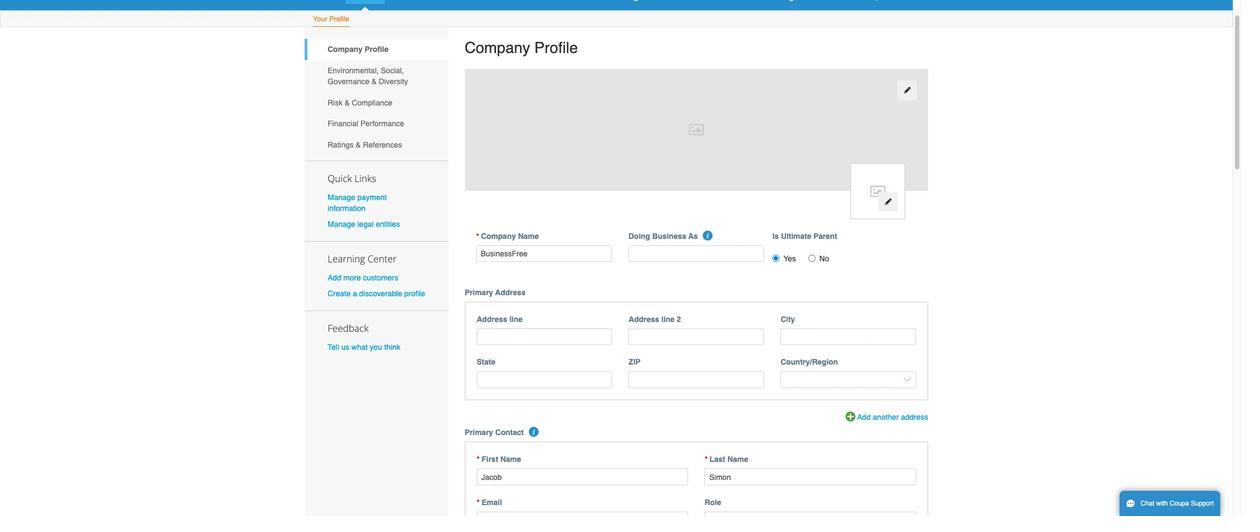 Task type: locate. For each thing, give the bounding box(es) containing it.
1 horizontal spatial &
[[356, 141, 361, 149]]

address line
[[477, 315, 523, 324]]

primary up 'address line'
[[465, 288, 494, 297]]

risk & compliance
[[328, 98, 393, 107]]

environmental, social, governance & diversity
[[328, 66, 408, 86]]

information
[[328, 204, 366, 213]]

* for * last name
[[705, 456, 708, 464]]

1 horizontal spatial change image image
[[904, 87, 912, 94]]

risk
[[328, 98, 343, 107]]

primary
[[465, 288, 494, 297], [465, 429, 494, 438]]

ratings
[[328, 141, 354, 149]]

0 vertical spatial change image image
[[904, 87, 912, 94]]

1 vertical spatial change image image
[[885, 198, 893, 206]]

address down primary address
[[477, 315, 508, 324]]

parent
[[814, 232, 838, 241]]

address line 2
[[629, 315, 681, 324]]

add more customers
[[328, 274, 399, 282]]

0 horizontal spatial additional information image
[[529, 428, 539, 438]]

1 vertical spatial additional information image
[[529, 428, 539, 438]]

add inside button
[[858, 413, 871, 422]]

additional information image for doing business as
[[704, 231, 713, 241]]

city
[[781, 315, 796, 324]]

primary up first
[[465, 429, 494, 438]]

ratings & references
[[328, 141, 402, 149]]

manage payment information
[[328, 193, 387, 213]]

1 primary from the top
[[465, 288, 494, 297]]

line
[[510, 315, 523, 324], [662, 315, 675, 324]]

financial performance link
[[305, 113, 449, 134]]

ratings & references link
[[305, 134, 449, 156]]

create a discoverable profile
[[328, 290, 425, 298]]

legal
[[358, 220, 374, 229]]

1 horizontal spatial line
[[662, 315, 675, 324]]

1 line from the left
[[510, 315, 523, 324]]

line up the address line text box
[[510, 315, 523, 324]]

add up create
[[328, 274, 341, 282]]

governance
[[328, 77, 370, 86]]

2 line from the left
[[662, 315, 675, 324]]

add left the another
[[858, 413, 871, 422]]

another
[[873, 413, 899, 422]]

performance
[[361, 119, 405, 128]]

quick links
[[328, 172, 376, 185]]

ultimate
[[782, 232, 812, 241]]

feedback
[[328, 322, 369, 335]]

a
[[353, 290, 357, 298]]

None text field
[[476, 246, 612, 262], [477, 469, 689, 486], [705, 469, 917, 486], [476, 246, 612, 262], [477, 469, 689, 486], [705, 469, 917, 486]]

line for address line
[[510, 315, 523, 324]]

change image image for background image
[[904, 87, 912, 94]]

logo image
[[851, 163, 906, 219]]

2 manage from the top
[[328, 220, 356, 229]]

additional information image
[[704, 231, 713, 241], [529, 428, 539, 438]]

1 vertical spatial primary
[[465, 429, 494, 438]]

1 vertical spatial manage
[[328, 220, 356, 229]]

company profile
[[465, 39, 578, 56], [328, 45, 389, 54]]

address left 2
[[629, 315, 660, 324]]

business
[[653, 232, 687, 241]]

doing
[[629, 232, 651, 241]]

0 horizontal spatial add
[[328, 274, 341, 282]]

1 vertical spatial add
[[858, 413, 871, 422]]

None radio
[[773, 255, 780, 262], [809, 255, 816, 262], [773, 255, 780, 262], [809, 255, 816, 262]]

0 horizontal spatial change image image
[[885, 198, 893, 206]]

0 vertical spatial manage
[[328, 193, 356, 202]]

2
[[677, 315, 681, 324]]

country/region
[[781, 358, 839, 367]]

primary for primary address
[[465, 288, 494, 297]]

add for add another address
[[858, 413, 871, 422]]

last
[[710, 456, 726, 464]]

role
[[705, 499, 722, 507]]

None text field
[[477, 512, 689, 517]]

company profile link
[[305, 39, 449, 60]]

name for * last name
[[728, 456, 749, 464]]

1 horizontal spatial add
[[858, 413, 871, 422]]

add another address
[[858, 413, 929, 422]]

manage legal entities
[[328, 220, 400, 229]]

profile
[[405, 290, 425, 298]]

background image
[[465, 69, 929, 191]]

doing business as
[[629, 232, 698, 241]]

line left 2
[[662, 315, 675, 324]]

0 vertical spatial add
[[328, 274, 341, 282]]

& inside environmental, social, governance & diversity
[[372, 77, 377, 86]]

address up 'address line'
[[495, 288, 526, 297]]

yes
[[784, 254, 797, 263]]

& right risk
[[345, 98, 350, 107]]

1 horizontal spatial additional information image
[[704, 231, 713, 241]]

diversity
[[379, 77, 408, 86]]

2 vertical spatial &
[[356, 141, 361, 149]]

manage down information
[[328, 220, 356, 229]]

your
[[313, 15, 327, 23]]

support
[[1192, 500, 1215, 508]]

what
[[352, 343, 368, 352]]

add
[[328, 274, 341, 282], [858, 413, 871, 422]]

your profile link
[[313, 13, 350, 27]]

name
[[518, 232, 539, 241], [501, 456, 521, 464], [728, 456, 749, 464]]

additional information image right as
[[704, 231, 713, 241]]

& right ratings on the top left of page
[[356, 141, 361, 149]]

0 horizontal spatial &
[[345, 98, 350, 107]]

add for add more customers
[[328, 274, 341, 282]]

0 vertical spatial primary
[[465, 288, 494, 297]]

manage inside manage payment information
[[328, 193, 356, 202]]

0 vertical spatial &
[[372, 77, 377, 86]]

0 horizontal spatial line
[[510, 315, 523, 324]]

think
[[384, 343, 401, 352]]

is
[[773, 232, 779, 241]]

additional information image right contact
[[529, 428, 539, 438]]

0 horizontal spatial profile
[[329, 15, 350, 23]]

2 horizontal spatial &
[[372, 77, 377, 86]]

chat with coupa support
[[1141, 500, 1215, 508]]

manage up information
[[328, 193, 356, 202]]

1 manage from the top
[[328, 193, 356, 202]]

create a discoverable profile link
[[328, 290, 425, 298]]

name for * first name
[[501, 456, 521, 464]]

manage legal entities link
[[328, 220, 400, 229]]

*
[[476, 232, 479, 241], [477, 456, 480, 464], [705, 456, 708, 464], [477, 499, 480, 507]]

learning center
[[328, 252, 397, 265]]

* for * company name
[[476, 232, 479, 241]]

address for address line 2
[[629, 315, 660, 324]]

primary contact
[[465, 429, 524, 438]]

company
[[465, 39, 531, 56], [328, 45, 363, 54], [481, 232, 516, 241]]

1 vertical spatial &
[[345, 98, 350, 107]]

discoverable
[[359, 290, 402, 298]]

primary address
[[465, 288, 526, 297]]

contact
[[496, 429, 524, 438]]

& left "diversity"
[[372, 77, 377, 86]]

State text field
[[477, 372, 613, 388]]

0 vertical spatial additional information image
[[704, 231, 713, 241]]

&
[[372, 77, 377, 86], [345, 98, 350, 107], [356, 141, 361, 149]]

1 horizontal spatial profile
[[365, 45, 389, 54]]

2 primary from the top
[[465, 429, 494, 438]]

profile
[[329, 15, 350, 23], [535, 39, 578, 56], [365, 45, 389, 54]]

profile for company profile link
[[365, 45, 389, 54]]

address
[[495, 288, 526, 297], [477, 315, 508, 324], [629, 315, 660, 324]]

change image image
[[904, 87, 912, 94], [885, 198, 893, 206]]

tell
[[328, 343, 339, 352]]

manage
[[328, 193, 356, 202], [328, 220, 356, 229]]



Task type: vqa. For each thing, say whether or not it's contained in the screenshot.
alert
no



Task type: describe. For each thing, give the bounding box(es) containing it.
customers
[[363, 274, 399, 282]]

* email
[[477, 499, 502, 507]]

* company name
[[476, 232, 539, 241]]

social,
[[381, 66, 404, 75]]

ZIP text field
[[629, 372, 765, 388]]

your profile
[[313, 15, 350, 23]]

coupa
[[1171, 500, 1190, 508]]

manage for manage legal entities
[[328, 220, 356, 229]]

with
[[1157, 500, 1169, 508]]

environmental,
[[328, 66, 379, 75]]

1 horizontal spatial company profile
[[465, 39, 578, 56]]

line for address line 2
[[662, 315, 675, 324]]

* for * first name
[[477, 456, 480, 464]]

add more customers link
[[328, 274, 399, 282]]

payment
[[358, 193, 387, 202]]

first
[[482, 456, 499, 464]]

compliance
[[352, 98, 393, 107]]

financial
[[328, 119, 359, 128]]

address
[[902, 413, 929, 422]]

& for references
[[356, 141, 361, 149]]

chat
[[1141, 500, 1155, 508]]

address for address line
[[477, 315, 508, 324]]

links
[[355, 172, 376, 185]]

entities
[[376, 220, 400, 229]]

email
[[482, 499, 502, 507]]

financial performance
[[328, 119, 405, 128]]

City text field
[[781, 329, 917, 345]]

Address line 2 text field
[[629, 329, 765, 345]]

Role text field
[[705, 512, 917, 517]]

zip
[[629, 358, 641, 367]]

0 horizontal spatial company profile
[[328, 45, 389, 54]]

learning
[[328, 252, 365, 265]]

create
[[328, 290, 351, 298]]

environmental, social, governance & diversity link
[[305, 60, 449, 92]]

additional information image for primary contact
[[529, 428, 539, 438]]

& for compliance
[[345, 98, 350, 107]]

primary for primary contact
[[465, 429, 494, 438]]

you
[[370, 343, 382, 352]]

chat with coupa support button
[[1120, 491, 1221, 517]]

2 horizontal spatial profile
[[535, 39, 578, 56]]

references
[[363, 141, 402, 149]]

more
[[344, 274, 361, 282]]

manage for manage payment information
[[328, 193, 356, 202]]

* for * email
[[477, 499, 480, 507]]

risk & compliance link
[[305, 92, 449, 113]]

add another address button
[[846, 412, 929, 424]]

tell us what you think
[[328, 343, 401, 352]]

profile for your profile link
[[329, 15, 350, 23]]

state
[[477, 358, 496, 367]]

change image image for 'logo'
[[885, 198, 893, 206]]

no
[[820, 254, 830, 263]]

is ultimate parent
[[773, 232, 838, 241]]

* first name
[[477, 456, 521, 464]]

quick
[[328, 172, 352, 185]]

name for * company name
[[518, 232, 539, 241]]

center
[[368, 252, 397, 265]]

Doing Business As text field
[[629, 246, 765, 262]]

* last name
[[705, 456, 749, 464]]

Address line text field
[[477, 329, 613, 345]]

manage payment information link
[[328, 193, 387, 213]]

as
[[689, 232, 698, 241]]

us
[[341, 343, 350, 352]]

tell us what you think button
[[328, 342, 401, 353]]



